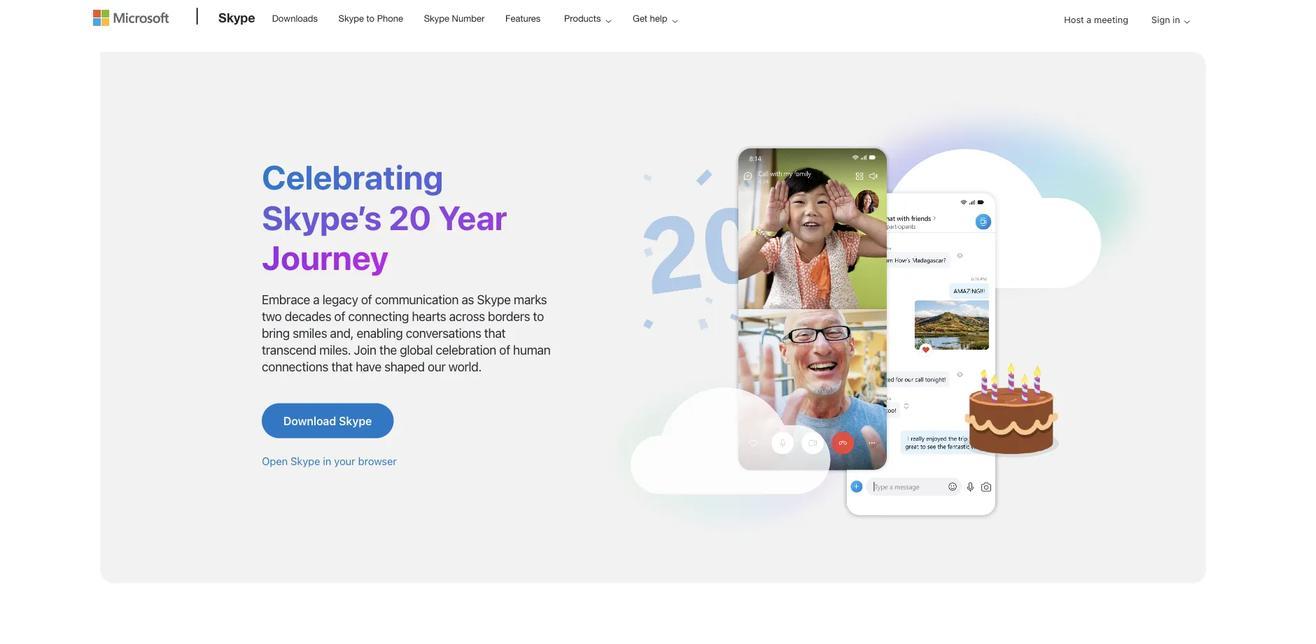 Task type: vqa. For each thing, say whether or not it's contained in the screenshot.
Command
no



Task type: locate. For each thing, give the bounding box(es) containing it.
borders
[[488, 309, 530, 324]]

in right sign
[[1173, 14, 1180, 25]]

sign in
[[1152, 14, 1180, 25]]

legacy
[[323, 292, 358, 307]]

that down the miles.
[[331, 360, 353, 375]]

miles.
[[320, 343, 351, 358]]

1 vertical spatial in
[[323, 455, 332, 468]]

that down borders
[[484, 326, 506, 341]]

that
[[484, 326, 506, 341], [331, 360, 353, 375]]

skype
[[218, 10, 255, 25], [339, 13, 364, 23], [424, 13, 450, 23], [477, 292, 511, 307], [339, 414, 372, 428], [291, 455, 320, 468]]

a inside embrace a legacy of communication as skype marks two decades of connecting hearts across borders to bring smiles and, enabling conversations that transcend miles. join the global celebration of human connections that have shaped our world.
[[313, 292, 320, 307]]

host a meeting link
[[1053, 1, 1140, 37]]

skype inside "link"
[[339, 414, 372, 428]]

get
[[633, 13, 648, 23]]

downloads link
[[266, 1, 324, 34]]

features
[[505, 13, 541, 23]]

skype up your
[[339, 414, 372, 428]]

1 vertical spatial that
[[331, 360, 353, 375]]

2 vertical spatial of
[[499, 343, 510, 358]]

your
[[334, 455, 355, 468]]

skype number
[[424, 13, 485, 23]]

download
[[284, 414, 336, 428]]

0 vertical spatial in
[[1173, 14, 1180, 25]]

1 horizontal spatial to
[[533, 309, 544, 324]]

1 vertical spatial a
[[313, 292, 320, 307]]

of up the connecting
[[361, 292, 372, 307]]

bring
[[262, 326, 290, 341]]

1 horizontal spatial a
[[1087, 14, 1092, 25]]

two
[[262, 309, 282, 324]]

2 horizontal spatial of
[[499, 343, 510, 358]]

global
[[400, 343, 433, 358]]

features link
[[499, 1, 547, 34]]

in
[[1173, 14, 1180, 25], [323, 455, 332, 468]]

hearts
[[412, 309, 446, 324]]

shaped
[[384, 360, 425, 375]]

a for embrace
[[313, 292, 320, 307]]

skype to phone link
[[332, 1, 410, 34]]

our
[[428, 360, 446, 375]]

join
[[354, 343, 376, 358]]

to left phone
[[367, 13, 375, 23]]

embrace
[[262, 292, 310, 307]]

skype link
[[211, 1, 262, 39]]

in left your
[[323, 455, 332, 468]]

skype up borders
[[477, 292, 511, 307]]

marks
[[514, 292, 547, 307]]

download skype link
[[262, 404, 394, 439]]

a
[[1087, 14, 1092, 25], [313, 292, 320, 307]]

host
[[1064, 14, 1084, 25]]

0 vertical spatial that
[[484, 326, 506, 341]]

0 horizontal spatial a
[[313, 292, 320, 307]]

1 horizontal spatial that
[[484, 326, 506, 341]]

host a meeting
[[1064, 14, 1129, 25]]

0 vertical spatial of
[[361, 292, 372, 307]]

0 vertical spatial to
[[367, 13, 375, 23]]

to
[[367, 13, 375, 23], [533, 309, 544, 324]]

get help
[[633, 13, 668, 23]]

1 vertical spatial of
[[334, 309, 345, 324]]

celebration
[[436, 343, 496, 358]]

number
[[452, 13, 485, 23]]

enabling
[[357, 326, 403, 341]]

communication
[[375, 292, 459, 307]]

0 vertical spatial a
[[1087, 14, 1092, 25]]

decades
[[285, 309, 331, 324]]

products button
[[552, 1, 623, 36]]

across
[[449, 309, 485, 324]]

meeting
[[1094, 14, 1129, 25]]

a up decades
[[313, 292, 320, 307]]

of
[[361, 292, 372, 307], [334, 309, 345, 324], [499, 343, 510, 358]]

embrace a legacy of communication as skype marks two decades of connecting hearts across borders to bring smiles and, enabling conversations that transcend miles. join the global celebration of human connections that have shaped our world.
[[262, 292, 551, 375]]

1 vertical spatial to
[[533, 309, 544, 324]]

of left human
[[499, 343, 510, 358]]

to down marks
[[533, 309, 544, 324]]

the
[[379, 343, 397, 358]]

human
[[513, 343, 551, 358]]

sign in link
[[1141, 1, 1196, 37]]

a right the host
[[1087, 14, 1092, 25]]

menu bar
[[93, 1, 1213, 74]]

1 horizontal spatial in
[[1173, 14, 1180, 25]]

connecting
[[348, 309, 409, 324]]

of down the legacy
[[334, 309, 345, 324]]

to inside embrace a legacy of communication as skype marks two decades of connecting hearts across borders to bring smiles and, enabling conversations that transcend miles. join the global celebration of human connections that have shaped our world.
[[533, 309, 544, 324]]



Task type: describe. For each thing, give the bounding box(es) containing it.
help
[[650, 13, 668, 23]]

transcend
[[262, 343, 317, 358]]

0 horizontal spatial that
[[331, 360, 353, 375]]

0 horizontal spatial to
[[367, 13, 375, 23]]

phone
[[377, 13, 403, 23]]

connections
[[262, 360, 328, 375]]

skype to phone
[[339, 13, 403, 23]]

menu bar containing host a meeting
[[93, 1, 1213, 74]]

arrow down image
[[1179, 13, 1196, 30]]

skype inside embrace a legacy of communication as skype marks two decades of connecting hearts across borders to bring smiles and, enabling conversations that transcend miles. join the global celebration of human connections that have shaped our world.
[[477, 292, 511, 307]]

world.
[[449, 360, 482, 375]]

downloads
[[272, 13, 318, 23]]

skype left downloads link
[[218, 10, 255, 25]]

open skype in your browser
[[262, 455, 397, 468]]

products
[[564, 13, 601, 23]]

skype right open
[[291, 455, 320, 468]]

open
[[262, 455, 288, 468]]

celebrating
[[262, 157, 444, 197]]

20
[[389, 197, 431, 237]]

get help button
[[621, 1, 689, 36]]

celebrating skype's 20 year journey
[[262, 157, 507, 277]]

skype left the number
[[424, 13, 450, 23]]

skype left phone
[[339, 13, 364, 23]]

browser
[[358, 455, 397, 468]]

sign
[[1152, 14, 1171, 25]]

great video calling with skype image
[[598, 94, 1164, 541]]

skype's
[[262, 197, 382, 237]]

smiles
[[293, 326, 327, 341]]

skype number link
[[418, 1, 491, 34]]

conversations
[[406, 326, 481, 341]]

and,
[[330, 326, 354, 341]]

year
[[438, 197, 507, 237]]

have
[[356, 360, 381, 375]]

as
[[462, 292, 474, 307]]

0 horizontal spatial in
[[323, 455, 332, 468]]

journey
[[262, 238, 389, 277]]

download skype
[[284, 414, 372, 428]]

microsoft image
[[93, 10, 169, 26]]

1 horizontal spatial of
[[361, 292, 372, 307]]

open skype in your browser link
[[262, 455, 397, 468]]

0 horizontal spatial of
[[334, 309, 345, 324]]

a for host
[[1087, 14, 1092, 25]]



